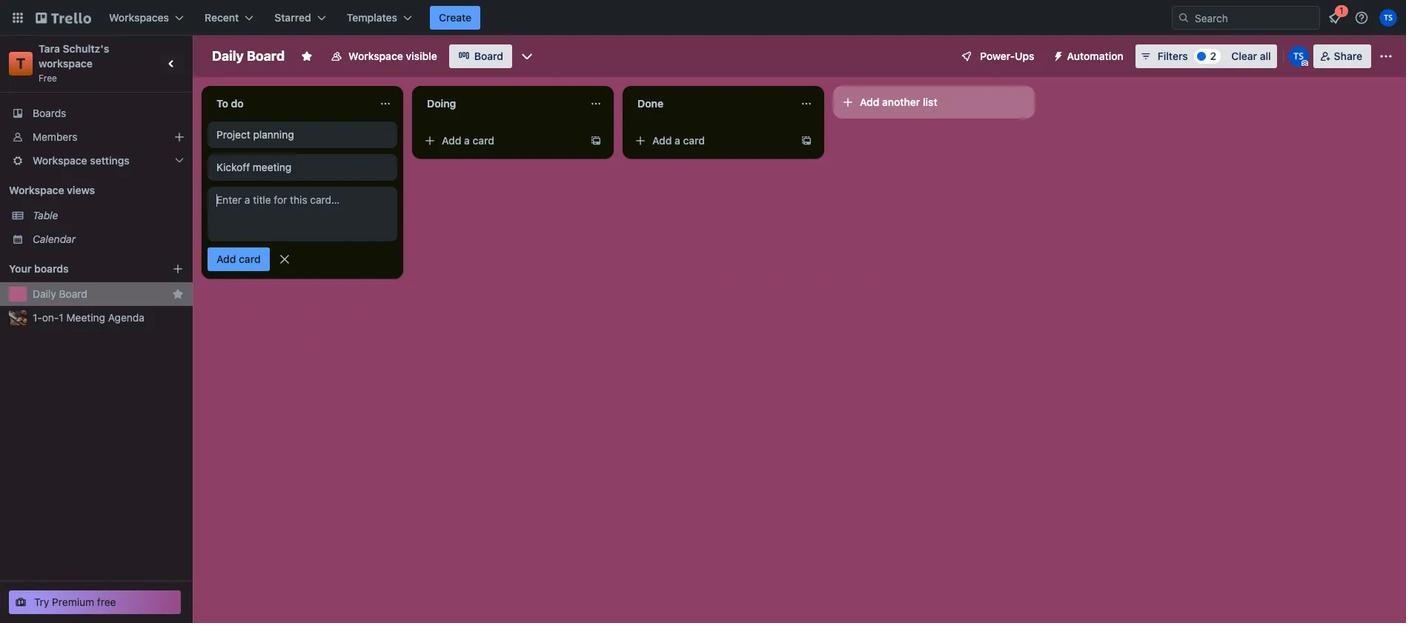 Task type: locate. For each thing, give the bounding box(es) containing it.
1-on-1 meeting agenda link
[[33, 311, 184, 325]]

share
[[1334, 50, 1362, 62]]

add left another on the right
[[860, 96, 879, 108]]

workspace settings button
[[0, 149, 193, 173]]

add another list button
[[833, 86, 1035, 119]]

1 add a card button from the left
[[418, 129, 584, 153]]

settings
[[90, 154, 130, 167]]

daily
[[212, 48, 244, 64], [33, 288, 56, 300]]

workspace for workspace visible
[[348, 50, 403, 62]]

members link
[[0, 125, 193, 149]]

1 vertical spatial workspace
[[33, 154, 87, 167]]

0 vertical spatial tara schultz (taraschultz7) image
[[1379, 9, 1397, 27]]

this member is an admin of this board. image
[[1301, 60, 1308, 67]]

workspace down templates popup button at the top left of the page
[[348, 50, 403, 62]]

0 horizontal spatial daily board
[[33, 288, 87, 300]]

card down done text box
[[683, 134, 705, 147]]

2 a from the left
[[675, 134, 680, 147]]

2 add a card from the left
[[652, 134, 705, 147]]

workspace
[[348, 50, 403, 62], [33, 154, 87, 167], [9, 184, 64, 196]]

0 horizontal spatial card
[[239, 253, 261, 265]]

to
[[216, 97, 228, 110]]

add a card button down done text box
[[629, 129, 795, 153]]

workspace for workspace views
[[9, 184, 64, 196]]

daily up on-
[[33, 288, 56, 300]]

t
[[16, 55, 25, 72]]

agenda
[[108, 311, 144, 324]]

board
[[247, 48, 285, 64], [474, 50, 503, 62], [59, 288, 87, 300]]

add a card button for doing
[[418, 129, 584, 153]]

2 vertical spatial workspace
[[9, 184, 64, 196]]

card left cancel icon
[[239, 253, 261, 265]]

customize views image
[[520, 49, 534, 64]]

workspace up table
[[9, 184, 64, 196]]

1 horizontal spatial a
[[675, 134, 680, 147]]

meeting
[[66, 311, 105, 324]]

daily down recent dropdown button
[[212, 48, 244, 64]]

1 a from the left
[[464, 134, 470, 147]]

1 vertical spatial daily
[[33, 288, 56, 300]]

card inside button
[[239, 253, 261, 265]]

add a card for doing
[[442, 134, 494, 147]]

add a card down done
[[652, 134, 705, 147]]

your boards
[[9, 262, 69, 275]]

a
[[464, 134, 470, 147], [675, 134, 680, 147]]

add board image
[[172, 263, 184, 275]]

boards
[[33, 107, 66, 119]]

try
[[34, 596, 49, 609]]

1 add a card from the left
[[442, 134, 494, 147]]

show menu image
[[1379, 49, 1394, 64]]

1 horizontal spatial card
[[473, 134, 494, 147]]

card
[[473, 134, 494, 147], [683, 134, 705, 147], [239, 253, 261, 265]]

add a card button for done
[[629, 129, 795, 153]]

project
[[216, 128, 250, 141]]

starred
[[274, 11, 311, 24]]

create button
[[430, 6, 480, 30]]

card for doing
[[473, 134, 494, 147]]

0 horizontal spatial daily
[[33, 288, 56, 300]]

board left customize views image
[[474, 50, 503, 62]]

2 horizontal spatial card
[[683, 134, 705, 147]]

daily board
[[212, 48, 285, 64], [33, 288, 87, 300]]

tara schultz (taraschultz7) image
[[1379, 9, 1397, 27], [1288, 46, 1309, 67]]

1 horizontal spatial daily board
[[212, 48, 285, 64]]

add a card
[[442, 134, 494, 147], [652, 134, 705, 147]]

sm image
[[1046, 44, 1067, 65]]

tara schultz's workspace link
[[39, 42, 112, 70]]

do
[[231, 97, 244, 110]]

workspace settings
[[33, 154, 130, 167]]

1 horizontal spatial add a card
[[652, 134, 705, 147]]

0 horizontal spatial add a card button
[[418, 129, 584, 153]]

workspace visible button
[[322, 44, 446, 68]]

free
[[39, 73, 57, 84]]

workspace down members
[[33, 154, 87, 167]]

create
[[439, 11, 472, 24]]

a for done
[[675, 134, 680, 147]]

daily board up 1
[[33, 288, 87, 300]]

1 horizontal spatial daily
[[212, 48, 244, 64]]

a for doing
[[464, 134, 470, 147]]

workspace inside button
[[348, 50, 403, 62]]

a down doing text field
[[464, 134, 470, 147]]

workspace inside popup button
[[33, 154, 87, 167]]

add a card button
[[418, 129, 584, 153], [629, 129, 795, 153]]

0 horizontal spatial tara schultz (taraschultz7) image
[[1288, 46, 1309, 67]]

board left star or unstar board icon at the left of the page
[[247, 48, 285, 64]]

1 horizontal spatial board
[[247, 48, 285, 64]]

1-on-1 meeting agenda
[[33, 311, 144, 324]]

daily board down recent dropdown button
[[212, 48, 285, 64]]

2 add a card button from the left
[[629, 129, 795, 153]]

a down done text box
[[675, 134, 680, 147]]

1 vertical spatial tara schultz (taraschultz7) image
[[1288, 46, 1309, 67]]

views
[[67, 184, 95, 196]]

1 notification image
[[1326, 9, 1344, 27]]

board down your boards with 2 items element
[[59, 288, 87, 300]]

1 horizontal spatial tara schultz (taraschultz7) image
[[1379, 9, 1397, 27]]

workspace navigation collapse icon image
[[162, 53, 182, 74]]

workspaces
[[109, 11, 169, 24]]

add a card down doing
[[442, 134, 494, 147]]

0 horizontal spatial board
[[59, 288, 87, 300]]

0 vertical spatial daily board
[[212, 48, 285, 64]]

power-ups button
[[951, 44, 1043, 68]]

0 vertical spatial daily
[[212, 48, 244, 64]]

try premium free button
[[9, 591, 181, 614]]

add a card button down doing text field
[[418, 129, 584, 153]]

0 horizontal spatial a
[[464, 134, 470, 147]]

tara schultz (taraschultz7) image right "all"
[[1288, 46, 1309, 67]]

visible
[[406, 50, 437, 62]]

kickoff
[[216, 161, 250, 173]]

card down doing text field
[[473, 134, 494, 147]]

table
[[33, 209, 58, 222]]

clear all button
[[1225, 44, 1277, 68]]

add a card for done
[[652, 134, 705, 147]]

0 vertical spatial workspace
[[348, 50, 403, 62]]

tara schultz (taraschultz7) image right open information menu image
[[1379, 9, 1397, 27]]

1 horizontal spatial add a card button
[[629, 129, 795, 153]]

0 horizontal spatial add a card
[[442, 134, 494, 147]]

add
[[860, 96, 879, 108], [442, 134, 461, 147], [652, 134, 672, 147], [216, 253, 236, 265]]



Task type: describe. For each thing, give the bounding box(es) containing it.
automation button
[[1046, 44, 1132, 68]]

1-
[[33, 311, 42, 324]]

starred button
[[266, 6, 335, 30]]

members
[[33, 130, 77, 143]]

meeting
[[253, 161, 292, 173]]

project planning
[[216, 128, 294, 141]]

table link
[[33, 208, 184, 223]]

search image
[[1178, 12, 1190, 24]]

cancel image
[[277, 252, 292, 267]]

schultz's
[[63, 42, 109, 55]]

free
[[97, 596, 116, 609]]

star or unstar board image
[[301, 50, 313, 62]]

Board name text field
[[205, 44, 292, 68]]

clear
[[1231, 50, 1257, 62]]

your
[[9, 262, 32, 275]]

kickoff meeting link
[[216, 160, 388, 175]]

back to home image
[[36, 6, 91, 30]]

create from template… image
[[590, 135, 602, 147]]

try premium free
[[34, 596, 116, 609]]

workspace
[[39, 57, 93, 70]]

t link
[[9, 52, 33, 76]]

Enter a title for this card… text field
[[208, 187, 397, 242]]

automation
[[1067, 50, 1124, 62]]

templates
[[347, 11, 397, 24]]

daily board inside board name text field
[[212, 48, 285, 64]]

2 horizontal spatial board
[[474, 50, 503, 62]]

add right add board image on the top left of page
[[216, 253, 236, 265]]

add card
[[216, 253, 261, 265]]

power-
[[980, 50, 1015, 62]]

Doing text field
[[418, 92, 581, 116]]

card for done
[[683, 134, 705, 147]]

calendar link
[[33, 232, 184, 247]]

list
[[923, 96, 937, 108]]

ups
[[1015, 50, 1034, 62]]

daily board link
[[33, 287, 166, 302]]

2
[[1210, 50, 1217, 62]]

daily inside board name text field
[[212, 48, 244, 64]]

primary element
[[0, 0, 1406, 36]]

Done text field
[[629, 92, 792, 116]]

templates button
[[338, 6, 421, 30]]

calendar
[[33, 233, 76, 245]]

kickoff meeting
[[216, 161, 292, 173]]

project planning link
[[216, 127, 388, 142]]

on-
[[42, 311, 59, 324]]

recent
[[205, 11, 239, 24]]

clear all
[[1231, 50, 1271, 62]]

add another list
[[860, 96, 937, 108]]

add down done
[[652, 134, 672, 147]]

To do text field
[[208, 92, 371, 116]]

to do
[[216, 97, 244, 110]]

workspace for workspace settings
[[33, 154, 87, 167]]

board link
[[449, 44, 512, 68]]

create from template… image
[[801, 135, 812, 147]]

1
[[59, 311, 64, 324]]

open information menu image
[[1354, 10, 1369, 25]]

another
[[882, 96, 920, 108]]

workspaces button
[[100, 6, 193, 30]]

tara schultz's workspace free
[[39, 42, 112, 84]]

all
[[1260, 50, 1271, 62]]

tara
[[39, 42, 60, 55]]

recent button
[[196, 6, 263, 30]]

power-ups
[[980, 50, 1034, 62]]

your boards with 2 items element
[[9, 260, 150, 278]]

premium
[[52, 596, 94, 609]]

add card button
[[208, 248, 270, 271]]

workspace visible
[[348, 50, 437, 62]]

boards
[[34, 262, 69, 275]]

Search field
[[1190, 7, 1319, 29]]

starred icon image
[[172, 288, 184, 300]]

planning
[[253, 128, 294, 141]]

add down doing
[[442, 134, 461, 147]]

1 vertical spatial daily board
[[33, 288, 87, 300]]

boards link
[[0, 102, 193, 125]]

doing
[[427, 97, 456, 110]]

done
[[637, 97, 663, 110]]

filters
[[1158, 50, 1188, 62]]

workspace views
[[9, 184, 95, 196]]

board inside text field
[[247, 48, 285, 64]]

share button
[[1313, 44, 1371, 68]]



Task type: vqa. For each thing, say whether or not it's contained in the screenshot.
Color: bold lime, title: "Team Task" element on the top right of page
no



